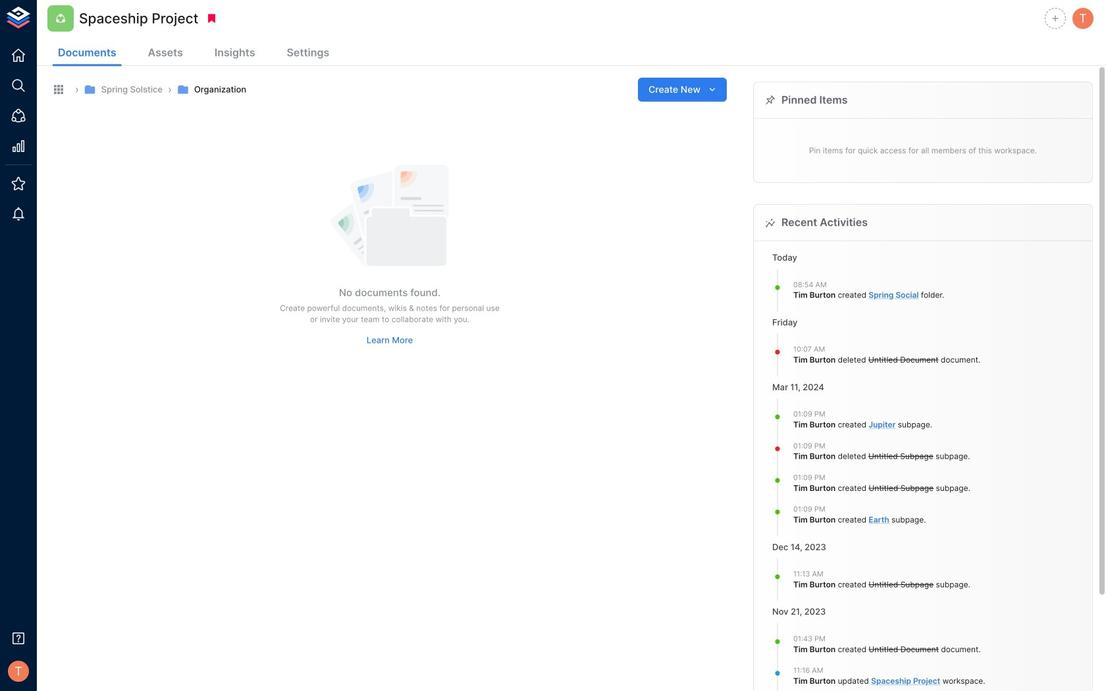 Task type: vqa. For each thing, say whether or not it's contained in the screenshot.
"Remove Bookmark" 'image'
yes



Task type: locate. For each thing, give the bounding box(es) containing it.
remove bookmark image
[[206, 13, 218, 24]]



